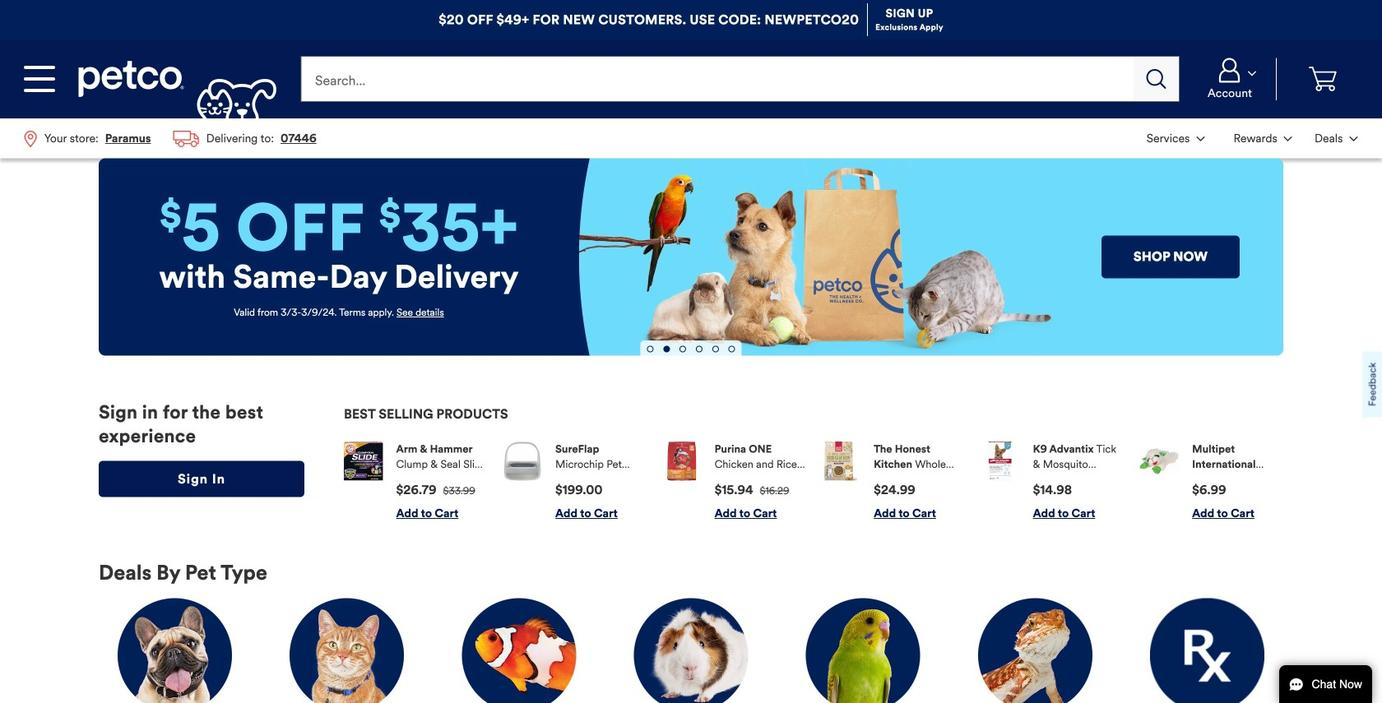 Task type: locate. For each thing, give the bounding box(es) containing it.
2 list item from the left
[[503, 442, 647, 521]]

list item
[[344, 442, 487, 521], [503, 442, 647, 521], [662, 442, 806, 521], [822, 442, 965, 521], [981, 442, 1124, 521], [1140, 442, 1284, 521]]

4 list item from the left
[[822, 442, 965, 521]]

5 list item from the left
[[981, 442, 1124, 521]]

small pet deals image
[[634, 599, 748, 704]]

Search search field
[[301, 56, 1134, 102]]

3 list item from the left
[[662, 442, 806, 521]]

bird deals image
[[806, 599, 920, 704]]

list
[[13, 118, 328, 159], [1136, 118, 1369, 158], [344, 429, 1284, 534]]

reptile deals image
[[978, 599, 1093, 704]]



Task type: vqa. For each thing, say whether or not it's contained in the screenshot.
List Item
yes



Task type: describe. For each thing, give the bounding box(es) containing it.
fish deals image
[[462, 599, 576, 704]]

search image
[[1147, 69, 1167, 89]]

cat deals image
[[290, 599, 404, 704]]

1 list item from the left
[[344, 442, 487, 521]]

6 list item from the left
[[1140, 442, 1284, 521]]

dog deals image
[[118, 599, 232, 704]]

pet pharmacy image
[[1150, 599, 1265, 704]]



